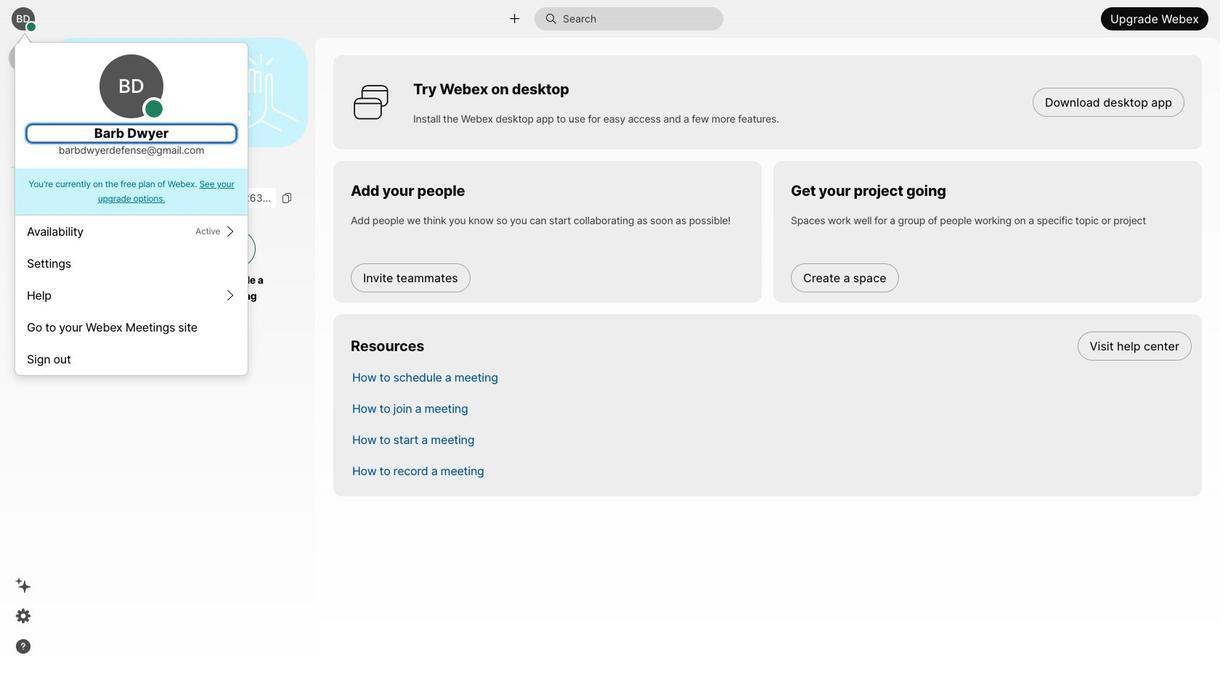 Task type: locate. For each thing, give the bounding box(es) containing it.
arrow right_16 image inside the help menu item
[[225, 290, 236, 302]]

navigation
[[0, 38, 46, 675]]

webex tab list
[[9, 44, 38, 200]]

None text field
[[58, 188, 276, 209]]

5 list item from the top
[[341, 455, 1202, 487]]

two hands high fiving image
[[217, 49, 304, 136]]

arrow right_16 image
[[225, 226, 236, 238], [225, 290, 236, 302]]

1 list item from the top
[[341, 330, 1202, 362]]

2 arrow right_16 image from the top
[[225, 290, 236, 302]]

help menu item
[[15, 280, 248, 312]]

list item
[[341, 330, 1202, 362], [341, 362, 1202, 393], [341, 393, 1202, 424], [341, 424, 1202, 455], [341, 455, 1202, 487]]

1 arrow right_16 image from the top
[[225, 226, 236, 238]]

sign out menu item
[[15, 344, 248, 376]]

4 list item from the top
[[341, 424, 1202, 455]]

0 vertical spatial arrow right_16 image
[[225, 226, 236, 238]]

1 vertical spatial arrow right_16 image
[[225, 290, 236, 302]]



Task type: describe. For each thing, give the bounding box(es) containing it.
Enter your name text field
[[27, 125, 236, 142]]

2 list item from the top
[[341, 362, 1202, 393]]

profile settings menu menu bar
[[15, 216, 248, 376]]

settings menu item
[[15, 248, 248, 280]]

set status menu item
[[15, 216, 248, 248]]

3 list item from the top
[[341, 393, 1202, 424]]

go to your webex meetings site menu item
[[15, 312, 248, 344]]

arrow right_16 image inside set status 'menu item'
[[225, 226, 236, 238]]



Task type: vqa. For each thing, say whether or not it's contained in the screenshot.
profile settings menu Menu Bar
yes



